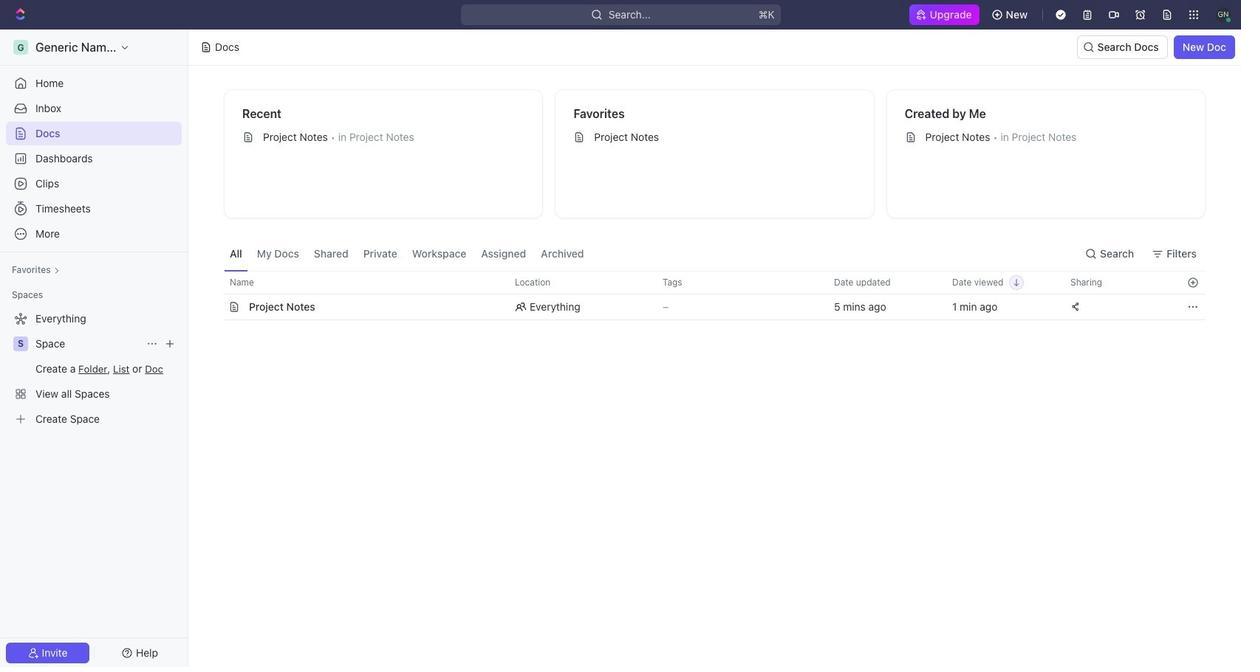 Task type: describe. For each thing, give the bounding box(es) containing it.
2 row from the top
[[208, 294, 1206, 321]]

sidebar navigation
[[0, 30, 191, 668]]

tree inside sidebar navigation
[[6, 307, 182, 432]]



Task type: locate. For each thing, give the bounding box(es) containing it.
row
[[208, 271, 1206, 295], [208, 294, 1206, 321]]

generic name's workspace, , element
[[13, 40, 28, 55]]

table
[[208, 271, 1206, 321]]

space, , element
[[13, 337, 28, 352]]

tree
[[6, 307, 182, 432]]

tab list
[[224, 236, 590, 271]]

1 row from the top
[[208, 271, 1206, 295]]



Task type: vqa. For each thing, say whether or not it's contained in the screenshot.
Invite
no



